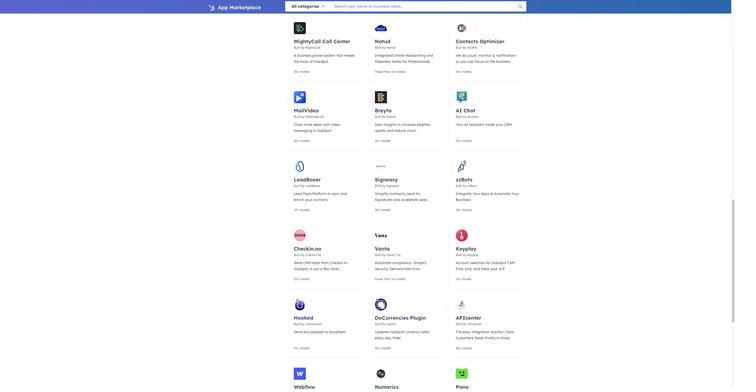 Task type: describe. For each thing, give the bounding box(es) containing it.
as for mailvideo
[[321, 115, 324, 119]]

0 vertical spatial notud
[[375, 38, 391, 44]]

lead
[[294, 192, 302, 196]]

by for breyta
[[382, 115, 386, 119]]

data
[[303, 192, 312, 196]]

20 + installs for checkin.no
[[294, 277, 310, 281]]

ai chat built by awtana
[[456, 107, 479, 119]]

demonstrate
[[390, 267, 412, 271]]

and inside simplify contracts, send for signatures and accelerate sales
[[394, 198, 400, 202]]

and inside gain insights to increase pipeline, upsells and reduce churn.
[[387, 128, 394, 133]]

30 for mightycall call center
[[294, 70, 298, 74]]

all categories button
[[286, 1, 331, 12]]

mailvideo built by mailvideo as
[[294, 107, 324, 119]]

& inside integrate your apps & automate your business!
[[491, 192, 493, 196]]

gain insights to increase pipeline, upsells and reduce churn.
[[375, 122, 431, 133]]

leadboxer inside leadboxer built by leadboxer
[[306, 184, 321, 188]]

accelerate
[[401, 198, 419, 202]]

0 vertical spatial mailvideo
[[294, 107, 319, 114]]

by inside the docurrencies plugin built by hubdo
[[382, 322, 386, 326]]

phone
[[313, 53, 323, 58]]

0 vertical spatial your
[[496, 122, 504, 127]]

makes
[[345, 53, 355, 58]]

installs for apicenter
[[463, 346, 472, 350]]

your inside account selection for hubspot crm. find, pick, and track your icp.
[[491, 267, 498, 271]]

business inside we do count, monitor & notification - so you can focus on the business
[[497, 59, 511, 64]]

40 for docurrencies plugin
[[375, 346, 379, 350]]

in inside close more deals with ‍video messaging in hubspot
[[313, 128, 316, 133]]

integrate your apps & automate your business!
[[456, 192, 519, 202]]

contracts,
[[390, 192, 406, 196]]

monitor
[[479, 53, 492, 58]]

simplify inside simplify contracts, send for signatures and accelerate sales
[[375, 192, 389, 196]]

checkin.no
[[294, 246, 322, 252]]

by for leadboxer
[[301, 184, 305, 188]]

0 vertical spatial leadboxer
[[294, 176, 321, 183]]

the inside we do count, monitor & notification - so you can focus on the business
[[490, 59, 496, 64]]

crm-
[[303, 261, 313, 265]]

on
[[485, 59, 489, 64]]

installs for mailvideo
[[300, 139, 310, 143]]

hubspot inside updates hubspot currency rates every day. free!
[[390, 330, 405, 334]]

the easy integration solution | sync customers deals products stock
[[456, 330, 515, 340]]

business!
[[456, 198, 472, 202]]

and inside account selection for hubspot crm. find, pick, and track your icp.
[[474, 267, 480, 271]]

30 + installs for mightycall call center
[[294, 70, 310, 74]]

‍video
[[330, 122, 340, 127]]

account selection for hubspot crm. find, pick, and track your icp.
[[456, 261, 516, 271]]

close more deals with ‍video messaging in hubspot
[[294, 122, 340, 133]]

installs for breyta
[[381, 139, 391, 143]]

1 vertical spatial mightycall
[[306, 46, 321, 50]]

10 + installs for keyplay
[[456, 277, 472, 281]]

0 vertical spatial apicenter
[[456, 315, 482, 321]]

to inside lead data platform to sync and enrich your contacts
[[328, 192, 331, 196]]

40 + installs for apicenter
[[456, 346, 472, 350]]

docurrencies plugin built by hubdo
[[375, 315, 426, 326]]

of
[[310, 59, 313, 64]]

data
[[313, 261, 320, 265]]

30 + installs for signeasy
[[375, 208, 391, 212]]

leadboxer built by leadboxer
[[294, 176, 321, 188]]

we
[[456, 53, 462, 58]]

more
[[304, 122, 313, 127]]

hubdo
[[387, 322, 397, 326]]

deals
[[314, 122, 322, 127]]

contacts
[[314, 198, 328, 202]]

breyta built by breyta
[[375, 107, 396, 119]]

by for keyplay
[[464, 253, 467, 257]]

by for vanta
[[382, 253, 386, 257]]

reduce
[[395, 128, 406, 133]]

built for checkin.no
[[294, 253, 300, 257]]

installs for zzbots
[[462, 208, 472, 212]]

1 vertical spatial apicenter
[[468, 322, 482, 326]]

1 vertical spatial mailvideo
[[306, 115, 320, 119]]

hubspot inside account selection for hubspot crm. find, pick, and track your icp.
[[492, 261, 507, 265]]

online
[[394, 53, 405, 58]]

currency
[[406, 330, 420, 334]]

by for checkin.no
[[301, 253, 305, 257]]

handwriting
[[406, 53, 426, 58]]

categories
[[298, 4, 319, 9]]

than for vanta
[[385, 277, 391, 281]]

by for notud
[[382, 46, 386, 50]]

vanta built by vanta, inc
[[375, 246, 401, 257]]

built for leadboxer
[[294, 184, 300, 188]]

checkin.no built by checkin as
[[294, 246, 322, 257]]

by inside ai chat built by awtana
[[464, 115, 467, 119]]

system
[[324, 53, 336, 58]]

payload
[[311, 330, 324, 334]]

paperless
[[375, 59, 391, 64]]

1 vertical spatial zzbots
[[468, 184, 477, 188]]

built inside the docurrencies plugin built by hubdo
[[375, 322, 382, 326]]

center
[[334, 38, 350, 44]]

by for apicenter
[[464, 322, 467, 326]]

0 horizontal spatial your
[[456, 122, 464, 127]]

updates hubspot currency rates every day. free!
[[375, 330, 429, 340]]

inside
[[486, 122, 495, 127]]

assistant
[[470, 122, 485, 127]]

pipeline,
[[417, 122, 431, 127]]

+ for apicenter
[[460, 346, 462, 350]]

a business phone system that makes the most of hubspot
[[294, 53, 355, 64]]

40 for apicenter
[[456, 346, 460, 350]]

docurrencies
[[375, 315, 409, 321]]

20 + installs for mailvideo
[[294, 139, 310, 143]]

built for apicenter
[[456, 322, 463, 326]]

marketplace
[[230, 4, 261, 11]]

your ai assistant inside your crm
[[456, 122, 512, 127]]

+ for signeasy
[[379, 208, 380, 212]]

every
[[375, 336, 384, 340]]

50
[[456, 139, 460, 143]]

so
[[456, 59, 460, 64]]

installs for ai chat
[[462, 139, 472, 143]]

find,
[[456, 267, 464, 271]]

do
[[463, 53, 467, 58]]

|
[[505, 330, 506, 334]]

installs for hooked
[[300, 346, 310, 350]]

1 vertical spatial signeasy
[[387, 184, 400, 188]]

your inside lead data platform to sync and enrich your contacts
[[305, 198, 313, 202]]

security.
[[375, 267, 389, 271]]

send
[[407, 192, 415, 196]]

0 vertical spatial zzbots
[[456, 176, 473, 183]]

+ for hooked
[[297, 346, 299, 350]]

built for vanta
[[375, 253, 382, 257]]

inc
[[397, 253, 401, 257]]

Search app name or business need... search field
[[331, 1, 527, 11]]

20 for mailvideo
[[294, 139, 298, 143]]

easy
[[463, 330, 471, 334]]

messaging
[[294, 128, 312, 133]]

platform
[[313, 192, 327, 196]]

fewer for vanta
[[375, 277, 384, 281]]

1 vertical spatial keyplay
[[468, 253, 479, 257]]

20 for breyta
[[375, 139, 379, 143]]

2 horizontal spatial your
[[512, 192, 519, 196]]

selection
[[471, 261, 485, 265]]

call
[[323, 38, 332, 44]]

customers
[[456, 336, 474, 340]]

gain
[[375, 122, 383, 127]]

10 + installs for hooked
[[294, 346, 310, 350]]

optimizer
[[480, 38, 505, 44]]

installs for keyplay
[[462, 277, 472, 281]]

built inside contacts optimizer built by 4crms
[[456, 46, 463, 50]]



Task type: locate. For each thing, give the bounding box(es) containing it.
0 vertical spatial keyplay
[[456, 246, 477, 252]]

plugin
[[410, 315, 426, 321]]

built inside vanta built by vanta, inc
[[375, 253, 382, 257]]

0 vertical spatial fewer than 10 installs
[[375, 70, 406, 74]]

by inside hooked built by unmatched
[[301, 322, 305, 326]]

solution
[[491, 330, 504, 334]]

1 vertical spatial simplify
[[414, 261, 427, 265]]

free!
[[393, 336, 401, 340]]

by left hubdo
[[382, 322, 386, 326]]

hubspot inside 'send crm-data from checkin to hubspot in just a few clicks.'
[[294, 267, 309, 271]]

2 vertical spatial for
[[486, 261, 491, 265]]

apicenter up integration
[[468, 322, 482, 326]]

1 vertical spatial fewer than 10 installs
[[375, 277, 406, 281]]

built inside ai chat built by awtana
[[456, 115, 463, 119]]

2 fewer than 10 installs from the top
[[375, 277, 406, 281]]

by inside contacts optimizer built by 4crms
[[464, 46, 467, 50]]

built up integrated
[[375, 46, 382, 50]]

signeasy built by signeasy
[[375, 176, 400, 188]]

installs for checkin.no
[[300, 277, 310, 281]]

checkin inside 'send crm-data from checkin to hubspot in just a few clicks.'
[[330, 261, 343, 265]]

+ for breyta
[[379, 139, 380, 143]]

40 + installs
[[375, 346, 391, 350], [456, 346, 472, 350]]

by for mailvideo
[[301, 115, 305, 119]]

1 horizontal spatial simplify
[[414, 261, 427, 265]]

built inside signeasy built by signeasy
[[375, 184, 382, 188]]

hubspot down phone
[[314, 59, 329, 64]]

breyta up gain
[[375, 107, 392, 114]]

send any payload to anywhere.
[[294, 330, 346, 334]]

40 + installs for docurrencies plugin
[[375, 346, 391, 350]]

built inside 'checkin.no built by checkin as'
[[294, 253, 300, 257]]

by inside breyta built by breyta
[[382, 115, 386, 119]]

that
[[337, 53, 344, 58]]

as inside 'checkin.no built by checkin as'
[[318, 253, 322, 257]]

the
[[456, 330, 462, 334]]

checkin inside 'checkin.no built by checkin as'
[[306, 253, 317, 257]]

to left sync
[[328, 192, 331, 196]]

business down notification
[[497, 59, 511, 64]]

hubspot up free!
[[390, 330, 405, 334]]

0 vertical spatial simplify
[[375, 192, 389, 196]]

0 vertical spatial mightycall
[[294, 38, 321, 44]]

+ for ai
[[460, 139, 462, 143]]

50 + installs
[[456, 139, 472, 143]]

1 horizontal spatial 40
[[456, 346, 460, 350]]

by up 'most' at top left
[[301, 46, 305, 50]]

crm
[[505, 122, 512, 127]]

anywhere.
[[329, 330, 346, 334]]

by inside keyplay built by keyplay
[[464, 253, 467, 257]]

checkin up clicks.
[[330, 261, 343, 265]]

40 + installs down every on the bottom of page
[[375, 346, 391, 350]]

for inside account selection for hubspot crm. find, pick, and track your icp.
[[486, 261, 491, 265]]

the right on
[[490, 59, 496, 64]]

send left crm-
[[294, 261, 302, 265]]

0 vertical spatial send
[[294, 261, 302, 265]]

keyplay up selection
[[468, 253, 479, 257]]

installs for mightycall call center
[[300, 70, 310, 74]]

simplify inside automate compliance. simplify security. demonstrate trust.
[[414, 261, 427, 265]]

business inside a business phone system that makes the most of hubspot
[[297, 53, 312, 58]]

by up close at the left of the page
[[301, 115, 305, 119]]

built for signeasy
[[375, 184, 382, 188]]

built inside the mightycall call center built by mightycall
[[294, 46, 300, 50]]

a
[[294, 53, 296, 58]]

and right sync
[[341, 192, 347, 196]]

to right payload on the left bottom of the page
[[325, 330, 328, 334]]

by inside vanta built by vanta, inc
[[382, 253, 386, 257]]

send left any
[[294, 330, 302, 334]]

for up 'track'
[[486, 261, 491, 265]]

in down the deals at the left of the page
[[313, 128, 316, 133]]

breyta up the insights
[[387, 115, 396, 119]]

built up integrate
[[456, 184, 463, 188]]

1 vertical spatial checkin
[[330, 261, 343, 265]]

by up integrated
[[382, 46, 386, 50]]

built for notud
[[375, 46, 382, 50]]

1 vertical spatial send
[[294, 330, 302, 334]]

built inside apicenter built by apicenter
[[456, 322, 463, 326]]

1 send from the top
[[294, 261, 302, 265]]

1 vertical spatial as
[[318, 253, 322, 257]]

hubspot down crm-
[[294, 267, 309, 271]]

your left crm
[[496, 122, 504, 127]]

0 horizontal spatial business
[[297, 53, 312, 58]]

20 for zzbots
[[456, 208, 460, 212]]

built down hooked at the bottom left of the page
[[294, 322, 300, 326]]

ai inside ai chat built by awtana
[[456, 107, 462, 114]]

+ for mailvideo
[[298, 139, 299, 143]]

professionals
[[409, 59, 430, 64]]

0 horizontal spatial 40 + installs
[[375, 346, 391, 350]]

for inside simplify contracts, send for signatures and accelerate sales
[[416, 192, 421, 196]]

a
[[321, 267, 323, 271]]

20 for checkin.no
[[294, 277, 298, 281]]

+ for docurrencies
[[379, 346, 381, 350]]

fewer than 10 installs for notud
[[375, 70, 406, 74]]

and down the insights
[[387, 128, 394, 133]]

checkin down checkin.no at bottom
[[306, 253, 317, 257]]

0 vertical spatial checkin
[[306, 253, 317, 257]]

1 fewer from the top
[[375, 70, 384, 74]]

1 vertical spatial notud
[[387, 46, 396, 50]]

built down checkin.no at bottom
[[294, 253, 300, 257]]

1 horizontal spatial in
[[313, 128, 316, 133]]

fewer than 10 installs down "security."
[[375, 277, 406, 281]]

& right monitor
[[493, 53, 496, 58]]

fewer down paperless
[[375, 70, 384, 74]]

20 + installs down crm-
[[294, 277, 310, 281]]

breyta
[[375, 107, 392, 114], [387, 115, 396, 119]]

1 vertical spatial fewer
[[375, 277, 384, 281]]

10 + installs for leadboxer
[[294, 208, 310, 212]]

as for checkin.no
[[318, 253, 322, 257]]

send for hooked
[[294, 330, 302, 334]]

by down vanta
[[382, 253, 386, 257]]

by inside 'checkin.no built by checkin as'
[[301, 253, 305, 257]]

1 vertical spatial 30
[[294, 70, 298, 74]]

20 + installs
[[294, 139, 310, 143], [375, 139, 391, 143], [456, 208, 472, 212], [294, 277, 310, 281]]

your left icp.
[[491, 267, 498, 271]]

track
[[481, 267, 490, 271]]

0 vertical spatial business
[[297, 53, 312, 58]]

from
[[321, 261, 329, 265]]

as inside mailvideo built by mailvideo as
[[321, 115, 324, 119]]

1 vertical spatial breyta
[[387, 115, 396, 119]]

0 vertical spatial 30 + installs
[[294, 1, 310, 5]]

in left "just"
[[310, 267, 313, 271]]

installs for signeasy
[[381, 208, 391, 212]]

hubspot up icp.
[[492, 261, 507, 265]]

business up 'most' at top left
[[297, 53, 312, 58]]

stock
[[501, 336, 510, 340]]

vanta
[[375, 246, 390, 252]]

simplify up trust. on the bottom of the page
[[414, 261, 427, 265]]

upsells
[[375, 128, 386, 133]]

than down "security."
[[385, 277, 391, 281]]

the inside a business phone system that makes the most of hubspot
[[294, 59, 299, 64]]

to inside 'send crm-data from checkin to hubspot in just a few clicks.'
[[344, 261, 348, 265]]

fewer than 10 installs
[[375, 70, 406, 74], [375, 277, 406, 281]]

30 down the a
[[294, 70, 298, 74]]

built up close at the left of the page
[[294, 115, 300, 119]]

keyplay
[[456, 246, 477, 252], [468, 253, 479, 257]]

1 vertical spatial your
[[305, 198, 313, 202]]

0 horizontal spatial the
[[294, 59, 299, 64]]

automate compliance. simplify security. demonstrate trust.
[[375, 261, 427, 271]]

1 horizontal spatial your
[[473, 192, 481, 196]]

unmatched
[[306, 322, 322, 326]]

automate inside integrate your apps & automate your business!
[[494, 192, 511, 196]]

with
[[323, 122, 330, 127]]

10 + installs
[[375, 1, 391, 5], [456, 1, 472, 5], [456, 70, 472, 74], [294, 208, 310, 212], [456, 277, 472, 281], [294, 346, 310, 350]]

fewer down "security."
[[375, 277, 384, 281]]

deals
[[475, 336, 484, 340]]

you
[[461, 59, 467, 64]]

and inside integrated online handwriting and paperless notes for professionals
[[427, 53, 433, 58]]

for inside integrated online handwriting and paperless notes for professionals
[[403, 59, 408, 64]]

by down checkin.no at bottom
[[301, 253, 305, 257]]

& inside we do count, monitor & notification - so you can focus on the business
[[493, 53, 496, 58]]

we do count, monitor & notification - so you can focus on the business
[[456, 53, 518, 64]]

0 vertical spatial ai
[[456, 107, 462, 114]]

+ for zzbots
[[460, 208, 462, 212]]

10 + installs for contacts optimizer
[[456, 70, 472, 74]]

pick,
[[465, 267, 473, 271]]

+ for mightycall
[[298, 70, 299, 74]]

your down the data
[[305, 198, 313, 202]]

40
[[375, 346, 379, 350], [456, 346, 460, 350]]

2 fewer from the top
[[375, 277, 384, 281]]

hooked
[[294, 315, 313, 321]]

apps
[[481, 192, 490, 196]]

increase
[[402, 122, 416, 127]]

send crm-data from checkin to hubspot in just a few clicks.
[[294, 261, 348, 271]]

zzbots
[[456, 176, 473, 183], [468, 184, 477, 188]]

to
[[398, 122, 401, 127], [328, 192, 331, 196], [344, 261, 348, 265], [325, 330, 328, 334]]

built left awtana
[[456, 115, 463, 119]]

hooked built by unmatched
[[294, 315, 322, 326]]

compliance.
[[393, 261, 413, 265]]

built up updates
[[375, 322, 382, 326]]

built inside hooked built by unmatched
[[294, 322, 300, 326]]

automate
[[494, 192, 511, 196], [375, 261, 392, 265]]

1 horizontal spatial 40 + installs
[[456, 346, 472, 350]]

simplify
[[375, 192, 389, 196], [414, 261, 427, 265]]

40 + installs down customers
[[456, 346, 472, 350]]

by up account
[[464, 253, 467, 257]]

app marketplace
[[218, 4, 261, 11]]

2 than from the top
[[385, 277, 391, 281]]

trust.
[[412, 267, 421, 271]]

built up the
[[456, 322, 463, 326]]

1 horizontal spatial ai
[[465, 122, 469, 127]]

hubspot down with
[[317, 128, 332, 133]]

by
[[464, 46, 467, 50], [301, 46, 305, 50], [382, 46, 386, 50], [301, 115, 305, 119], [382, 115, 386, 119], [464, 115, 467, 119], [301, 184, 305, 188], [382, 184, 386, 188], [464, 184, 467, 188], [301, 253, 305, 257], [382, 253, 386, 257], [464, 253, 467, 257], [301, 322, 305, 326], [382, 322, 386, 326], [464, 322, 467, 326]]

by down contacts
[[464, 46, 467, 50]]

built for keyplay
[[456, 253, 463, 257]]

0 vertical spatial &
[[493, 53, 496, 58]]

checkin
[[306, 253, 317, 257], [330, 261, 343, 265]]

0 horizontal spatial simplify
[[375, 192, 389, 196]]

30 left categories
[[294, 1, 298, 5]]

0 vertical spatial in
[[313, 128, 316, 133]]

&
[[493, 53, 496, 58], [491, 192, 493, 196]]

by inside apicenter built by apicenter
[[464, 322, 467, 326]]

2 horizontal spatial for
[[486, 261, 491, 265]]

built inside mailvideo built by mailvideo as
[[294, 115, 300, 119]]

built down vanta
[[375, 253, 382, 257]]

0 vertical spatial automate
[[494, 192, 511, 196]]

built up lead
[[294, 184, 300, 188]]

send
[[294, 261, 302, 265], [294, 330, 302, 334]]

& right apps
[[491, 192, 493, 196]]

0 vertical spatial breyta
[[375, 107, 392, 114]]

built inside breyta built by breyta
[[375, 115, 382, 119]]

clicks.
[[331, 267, 340, 271]]

focus
[[475, 59, 484, 64]]

0 horizontal spatial in
[[310, 267, 313, 271]]

by for signeasy
[[382, 184, 386, 188]]

installs for docurrencies plugin
[[382, 346, 391, 350]]

automate up "security."
[[375, 261, 392, 265]]

+ for checkin.no
[[298, 277, 299, 281]]

vanta,
[[387, 253, 396, 257]]

1 vertical spatial than
[[385, 277, 391, 281]]

automate right apps
[[494, 192, 511, 196]]

than
[[385, 70, 391, 74], [385, 277, 391, 281]]

fewer than 10 installs for vanta
[[375, 277, 406, 281]]

built inside keyplay built by keyplay
[[456, 253, 463, 257]]

0 horizontal spatial 40
[[375, 346, 379, 350]]

your
[[496, 122, 504, 127], [305, 198, 313, 202], [491, 267, 498, 271]]

keyplay up account
[[456, 246, 477, 252]]

integrated
[[375, 53, 393, 58]]

by inside the mightycall call center built by mightycall
[[301, 46, 305, 50]]

30 + installs
[[294, 1, 310, 5], [294, 70, 310, 74], [375, 208, 391, 212]]

for right notes
[[403, 59, 408, 64]]

to inside gain insights to increase pipeline, upsells and reduce churn.
[[398, 122, 401, 127]]

installs
[[300, 1, 310, 5], [381, 1, 391, 5], [462, 1, 472, 5], [300, 70, 310, 74], [396, 70, 406, 74], [462, 70, 472, 74], [300, 139, 310, 143], [381, 139, 391, 143], [462, 139, 472, 143], [300, 208, 310, 212], [381, 208, 391, 212], [462, 208, 472, 212], [300, 277, 310, 281], [396, 277, 406, 281], [462, 277, 472, 281], [300, 346, 310, 350], [382, 346, 391, 350], [463, 346, 472, 350]]

installs for contacts optimizer
[[462, 70, 472, 74]]

built up account
[[456, 253, 463, 257]]

day.
[[385, 336, 392, 340]]

0 horizontal spatial for
[[403, 59, 408, 64]]

0 vertical spatial for
[[403, 59, 408, 64]]

awtana
[[468, 115, 479, 119]]

the down the a
[[294, 59, 299, 64]]

20 + installs for breyta
[[375, 139, 391, 143]]

1 vertical spatial leadboxer
[[306, 184, 321, 188]]

by down hooked at the bottom left of the page
[[301, 322, 305, 326]]

app
[[218, 4, 228, 11]]

by inside leadboxer built by leadboxer
[[301, 184, 305, 188]]

built up the a
[[294, 46, 300, 50]]

send inside 'send crm-data from checkin to hubspot in just a few clicks.'
[[294, 261, 302, 265]]

by inside signeasy built by signeasy
[[382, 184, 386, 188]]

by up easy
[[464, 322, 467, 326]]

apicenter up easy
[[456, 315, 482, 321]]

built up gain
[[375, 115, 382, 119]]

by up signatures
[[382, 184, 386, 188]]

1 horizontal spatial business
[[497, 59, 511, 64]]

most
[[300, 59, 309, 64]]

2 40 from the left
[[456, 346, 460, 350]]

built for hooked
[[294, 322, 300, 326]]

-
[[517, 53, 518, 58]]

apicenter
[[456, 315, 482, 321], [468, 322, 482, 326]]

apicenter built by apicenter
[[456, 315, 482, 326]]

keyplay built by keyplay
[[456, 246, 479, 257]]

built for mailvideo
[[294, 115, 300, 119]]

2 vertical spatial your
[[491, 267, 498, 271]]

20 + installs down business! at the bottom right of page
[[456, 208, 472, 212]]

0 vertical spatial 30
[[294, 1, 298, 5]]

fewer for notud
[[375, 70, 384, 74]]

built inside zzbots built by zzbots
[[456, 184, 463, 188]]

in inside 'send crm-data from checkin to hubspot in just a few clicks.'
[[310, 267, 313, 271]]

automate inside automate compliance. simplify security. demonstrate trust.
[[375, 261, 392, 265]]

as up with
[[321, 115, 324, 119]]

by up the data
[[301, 184, 305, 188]]

1 vertical spatial automate
[[375, 261, 392, 265]]

for right send
[[416, 192, 421, 196]]

simplify up signatures
[[375, 192, 389, 196]]

and up professionals
[[427, 53, 433, 58]]

than for notud
[[385, 70, 391, 74]]

1 vertical spatial in
[[310, 267, 313, 271]]

1 than from the top
[[385, 70, 391, 74]]

built inside leadboxer built by leadboxer
[[294, 184, 300, 188]]

2 40 + installs from the left
[[456, 346, 472, 350]]

20 + installs down messaging
[[294, 139, 310, 143]]

1 40 + installs from the left
[[375, 346, 391, 350]]

30 down signatures
[[375, 208, 379, 212]]

hubspot inside a business phone system that makes the most of hubspot
[[314, 59, 329, 64]]

40 down every on the bottom of page
[[375, 346, 379, 350]]

1 horizontal spatial for
[[416, 192, 421, 196]]

1 vertical spatial ai
[[465, 122, 469, 127]]

fewer than 10 installs down notes
[[375, 70, 406, 74]]

1 fewer than 10 installs from the top
[[375, 70, 406, 74]]

+ for leadboxer
[[297, 208, 299, 212]]

1 horizontal spatial checkin
[[330, 261, 343, 265]]

built for zzbots
[[456, 184, 463, 188]]

0 horizontal spatial automate
[[375, 261, 392, 265]]

and down contracts,
[[394, 198, 400, 202]]

lead data platform to sync and enrich your contacts
[[294, 192, 347, 202]]

by for hooked
[[301, 322, 305, 326]]

and
[[427, 53, 433, 58], [387, 128, 394, 133], [341, 192, 347, 196], [394, 198, 400, 202], [474, 267, 480, 271]]

as up data
[[318, 253, 322, 257]]

1 vertical spatial &
[[491, 192, 493, 196]]

account
[[456, 261, 470, 265]]

churn.
[[407, 128, 417, 133]]

2 send from the top
[[294, 330, 302, 334]]

enrich
[[294, 198, 304, 202]]

built for breyta
[[375, 115, 382, 119]]

send for checkin.no
[[294, 261, 302, 265]]

ai down awtana
[[465, 122, 469, 127]]

30 for signeasy
[[375, 208, 379, 212]]

+ for contacts
[[460, 70, 461, 74]]

by up integrate
[[464, 184, 467, 188]]

by up gain
[[382, 115, 386, 119]]

count,
[[468, 53, 478, 58]]

1 40 from the left
[[375, 346, 379, 350]]

0 vertical spatial fewer
[[375, 70, 384, 74]]

0 horizontal spatial checkin
[[306, 253, 317, 257]]

your
[[456, 122, 464, 127], [473, 192, 481, 196], [512, 192, 519, 196]]

by inside zzbots built by zzbots
[[464, 184, 467, 188]]

hubspot inside close more deals with ‍video messaging in hubspot
[[317, 128, 332, 133]]

1 horizontal spatial automate
[[494, 192, 511, 196]]

leadboxer
[[294, 176, 321, 183], [306, 184, 321, 188]]

by inside mailvideo built by mailvideo as
[[301, 115, 305, 119]]

ai left chat
[[456, 107, 462, 114]]

20 + installs for zzbots
[[456, 208, 472, 212]]

zzbots built by zzbots
[[456, 176, 477, 188]]

crm.
[[508, 261, 516, 265]]

20 + installs down upsells
[[375, 139, 391, 143]]

and down selection
[[474, 267, 480, 271]]

all categories
[[292, 4, 319, 9]]

2 vertical spatial 30
[[375, 208, 379, 212]]

0 vertical spatial than
[[385, 70, 391, 74]]

0 horizontal spatial ai
[[456, 107, 462, 114]]

to right from
[[344, 261, 348, 265]]

and inside lead data platform to sync and enrich your contacts
[[341, 192, 347, 196]]

than down paperless
[[385, 70, 391, 74]]

2 vertical spatial 30 + installs
[[375, 208, 391, 212]]

2 the from the left
[[294, 59, 299, 64]]

1 the from the left
[[490, 59, 496, 64]]

integration
[[472, 330, 490, 334]]

by inside notud built by notud
[[382, 46, 386, 50]]

built up signatures
[[375, 184, 382, 188]]

icp.
[[499, 267, 506, 271]]

+ for keyplay
[[460, 277, 461, 281]]

mailvideo
[[294, 107, 319, 114], [306, 115, 320, 119]]

by for zzbots
[[464, 184, 467, 188]]

1 horizontal spatial the
[[490, 59, 496, 64]]

installs for leadboxer
[[300, 208, 310, 212]]

0 vertical spatial signeasy
[[375, 176, 398, 183]]

updates
[[375, 330, 389, 334]]

40 down customers
[[456, 346, 460, 350]]

1 vertical spatial 30 + installs
[[294, 70, 310, 74]]

by down chat
[[464, 115, 467, 119]]

mightycall call center built by mightycall
[[294, 38, 350, 50]]

sync
[[507, 330, 515, 334]]

built inside notud built by notud
[[375, 46, 382, 50]]

built up the we on the top right
[[456, 46, 463, 50]]

to up reduce
[[398, 122, 401, 127]]

insights
[[384, 122, 397, 127]]

all
[[292, 4, 297, 9]]

business
[[297, 53, 312, 58], [497, 59, 511, 64]]

0 vertical spatial as
[[321, 115, 324, 119]]

1 vertical spatial for
[[416, 192, 421, 196]]

1 vertical spatial business
[[497, 59, 511, 64]]



Task type: vqa. For each thing, say whether or not it's contained in the screenshot.


